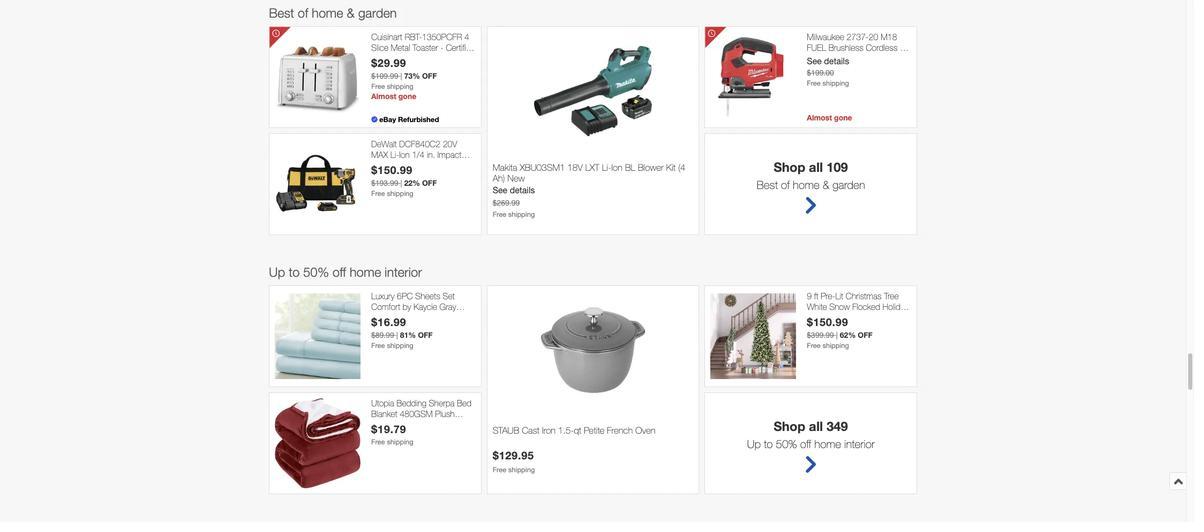 Task type: vqa. For each thing, say whether or not it's contained in the screenshot.
feedback
no



Task type: locate. For each thing, give the bounding box(es) containing it.
0 horizontal spatial $150.99
[[371, 163, 413, 176]]

81%
[[400, 330, 416, 340]]

up inside shop all 349 up to 50% off home interior
[[747, 438, 761, 451]]

20
[[869, 32, 878, 42]]

1 vertical spatial interior
[[844, 438, 875, 451]]

shipping down $129.95
[[508, 466, 535, 474]]

1 horizontal spatial $150.99
[[807, 315, 848, 328]]

ah) inside dewalt dcf840c2 20v max li-ion 1/4 in. impact driver kit w/2 batts(1.5 ah) new
[[456, 160, 467, 170]]

2 shop from the top
[[774, 419, 806, 434]]

free inside makita xbu03sm1 18v lxt li-ion bl blower kit (4 ah) new see details $269.99 free shipping
[[493, 211, 506, 219]]

refurbished down 'metal' at the top left
[[371, 53, 414, 63]]

0 vertical spatial gone
[[399, 92, 416, 101]]

free down $199.00
[[807, 79, 821, 87]]

$150.99 inside "$150.99 $399.99 | 62% off free shipping"
[[807, 315, 848, 328]]

1 horizontal spatial see
[[807, 56, 822, 66]]

2 blanket from the top
[[371, 419, 397, 429]]

new down the driver
[[371, 170, 388, 180]]

jig
[[835, 53, 845, 63]]

ebay
[[379, 115, 396, 124]]

1 vertical spatial see details link
[[493, 185, 535, 195]]

all left 349
[[809, 419, 823, 434]]

1 shop from the top
[[774, 160, 806, 175]]

$150.99 up $399.99
[[807, 315, 848, 328]]

1 vertical spatial &
[[823, 179, 830, 192]]

free down $89.99
[[371, 342, 385, 350]]

see details link for milwaukee 2737-20 m18 fuel brushless cordless d- handle jig saw, bare tool
[[807, 56, 849, 66]]

ah) inside makita xbu03sm1 18v lxt li-ion bl blower kit (4 ah) new see details $269.99 free shipping
[[493, 173, 505, 184]]

details inside see details $199.00 free shipping
[[824, 56, 849, 66]]

1350pcfr
[[422, 32, 462, 42]]

480gsm
[[400, 409, 433, 419]]

0 vertical spatial see details link
[[807, 56, 849, 66]]

interior inside shop all 349 up to 50% off home interior
[[844, 438, 875, 451]]

|
[[401, 72, 402, 80], [401, 179, 402, 187], [396, 331, 398, 340], [836, 331, 838, 340]]

garden down 109
[[833, 179, 865, 192]]

0 horizontal spatial ion
[[399, 150, 410, 159]]

cordless
[[866, 43, 898, 52]]

1 horizontal spatial garden
[[833, 179, 865, 192]]

shop for shop all 349
[[774, 419, 806, 434]]

1 vertical spatial $150.99
[[807, 315, 848, 328]]

free down $399.99
[[807, 342, 821, 350]]

gone down see details $199.00 free shipping
[[834, 113, 852, 122]]

off for $29.99 $109.99 | 73% off free shipping almost gone
[[422, 71, 437, 80]]

1 horizontal spatial li-
[[602, 162, 611, 173]]

| for dewalt
[[401, 179, 402, 187]]

0 horizontal spatial up
[[269, 265, 285, 280]]

ion left bl
[[611, 162, 623, 173]]

xbu03sm1
[[520, 162, 565, 173]]

milwaukee
[[807, 32, 844, 42]]

best
[[269, 6, 294, 21], [757, 179, 778, 192]]

0 vertical spatial &
[[347, 6, 355, 21]]

1 all from the top
[[809, 160, 823, 175]]

1 vertical spatial 50%
[[776, 438, 797, 451]]

$19.79
[[371, 423, 406, 436]]

0 vertical spatial 50%
[[303, 265, 329, 280]]

shipping down $269.99
[[508, 211, 535, 219]]

off
[[422, 71, 437, 80], [422, 178, 437, 187], [333, 265, 346, 280], [418, 330, 433, 340], [858, 330, 873, 340], [800, 438, 811, 451]]

0 vertical spatial ion
[[399, 150, 410, 159]]

garden inside shop all 109 best of home & garden
[[833, 179, 865, 192]]

details up $269.99
[[510, 185, 535, 195]]

1 vertical spatial to
[[764, 438, 773, 451]]

1 vertical spatial refurbished
[[398, 115, 439, 124]]

details down brushless
[[824, 56, 849, 66]]

see inside makita xbu03sm1 18v lxt li-ion bl blower kit (4 ah) new see details $269.99 free shipping
[[493, 185, 508, 195]]

0 horizontal spatial li-
[[390, 150, 399, 159]]

off inside "$150.99 $399.99 | 62% off free shipping"
[[858, 330, 873, 340]]

$269.99
[[493, 199, 520, 207]]

see
[[807, 56, 822, 66], [493, 185, 508, 195]]

off for $150.99 $193.99 | 22% off free shipping
[[422, 178, 437, 187]]

shipping down $19.79 at left bottom
[[387, 438, 414, 446]]

interior down 349
[[844, 438, 875, 451]]

free inside $19.79 free shipping
[[371, 438, 385, 446]]

1 vertical spatial gone
[[834, 113, 852, 122]]

shipping down 62%
[[823, 342, 849, 350]]

li- inside makita xbu03sm1 18v lxt li-ion bl blower kit (4 ah) new see details $269.99 free shipping
[[602, 162, 611, 173]]

sherpa
[[429, 399, 455, 409]]

1 horizontal spatial ion
[[611, 162, 623, 173]]

refurbished
[[371, 53, 414, 63], [398, 115, 439, 124]]

1 horizontal spatial see details link
[[807, 56, 849, 66]]

0 vertical spatial almost
[[371, 92, 396, 101]]

1 horizontal spatial new
[[508, 173, 525, 184]]

1 horizontal spatial interior
[[844, 438, 875, 451]]

decoration
[[807, 312, 846, 322]]

1 horizontal spatial 50%
[[776, 438, 797, 451]]

2 vertical spatial blanket
[[371, 430, 397, 439]]

0 vertical spatial ah)
[[456, 160, 467, 170]]

1 horizontal spatial &
[[823, 179, 830, 192]]

all left 109
[[809, 160, 823, 175]]

cuisinart rbt-1350pcfr 4 slice metal toaster - certified refurbished
[[371, 32, 475, 63]]

shipping
[[823, 79, 849, 87], [387, 82, 414, 90], [387, 190, 414, 198], [508, 211, 535, 219], [387, 342, 414, 350], [823, 342, 849, 350], [387, 438, 414, 446], [508, 466, 535, 474]]

shipping inside $19.79 free shipping
[[387, 438, 414, 446]]

of inside shop all 109 best of home & garden
[[781, 179, 790, 192]]

kit left "(4" on the top of page
[[666, 162, 676, 173]]

shipping down 81%
[[387, 342, 414, 350]]

gone down 73%
[[399, 92, 416, 101]]

0 vertical spatial all
[[809, 160, 823, 175]]

off inside $150.99 $193.99 | 22% off free shipping
[[422, 178, 437, 187]]

new down makita
[[508, 173, 525, 184]]

0 horizontal spatial kit
[[394, 160, 403, 170]]

| inside $150.99 $193.99 | 22% off free shipping
[[401, 179, 402, 187]]

free inside the "$29.99 $109.99 | 73% off free shipping almost gone"
[[371, 82, 385, 90]]

makita xbu03sm1 18v lxt li-ion bl blower kit (4 ah) new link
[[493, 162, 694, 185]]

1 horizontal spatial kit
[[666, 162, 676, 173]]

lxt
[[585, 162, 600, 173]]

0 horizontal spatial of
[[298, 6, 308, 21]]

see up $269.99
[[493, 185, 508, 195]]

garden up cuisinart
[[358, 6, 397, 21]]

$193.99
[[371, 179, 398, 187]]

details
[[824, 56, 849, 66], [510, 185, 535, 195]]

free down $19.79 at left bottom
[[371, 438, 385, 446]]

1 horizontal spatial ah)
[[493, 173, 505, 184]]

all inside shop all 349 up to 50% off home interior
[[809, 419, 823, 434]]

see details link up $269.99
[[493, 185, 535, 195]]

$150.99
[[371, 163, 413, 176], [807, 315, 848, 328]]

4
[[465, 32, 469, 42]]

free down $269.99
[[493, 211, 506, 219]]

| left 62%
[[836, 331, 838, 340]]

milwaukee 2737-20 m18 fuel brushless cordless d- handle jig saw, bare tool
[[807, 32, 909, 63]]

staub cast iron 1.5-qt petite french oven link
[[493, 426, 694, 449]]

home
[[312, 6, 343, 21], [793, 179, 820, 192], [350, 265, 381, 280], [815, 438, 841, 451]]

see details link up $199.00
[[807, 56, 849, 66]]

0 horizontal spatial new
[[371, 170, 388, 180]]

li- inside dewalt dcf840c2 20v max li-ion 1/4 in. impact driver kit w/2 batts(1.5 ah) new
[[390, 150, 399, 159]]

all inside shop all 109 best of home & garden
[[809, 160, 823, 175]]

0 horizontal spatial details
[[510, 185, 535, 195]]

of
[[298, 6, 308, 21], [781, 179, 790, 192]]

off inside shop all 349 up to 50% off home interior
[[800, 438, 811, 451]]

qt
[[574, 426, 582, 436]]

0 vertical spatial to
[[289, 265, 300, 280]]

shop
[[774, 160, 806, 175], [774, 419, 806, 434]]

0 vertical spatial see
[[807, 56, 822, 66]]

0 horizontal spatial almost
[[371, 92, 396, 101]]

0 horizontal spatial to
[[289, 265, 300, 280]]

set
[[443, 292, 455, 301]]

refurbished inside cuisinart rbt-1350pcfr 4 slice metal toaster - certified refurbished
[[371, 53, 414, 63]]

0 vertical spatial details
[[824, 56, 849, 66]]

1 vertical spatial shop
[[774, 419, 806, 434]]

interior up 6pc
[[385, 265, 422, 280]]

$150.99 inside $150.99 $193.99 | 22% off free shipping
[[371, 163, 413, 176]]

ion
[[399, 150, 410, 159], [611, 162, 623, 173]]

luxury 6pc sheets set comfort by kaycie gray hotel collection
[[371, 292, 456, 322]]

$19.79 free shipping
[[371, 423, 414, 446]]

1 vertical spatial details
[[510, 185, 535, 195]]

impact
[[438, 150, 462, 159]]

staub
[[493, 426, 519, 436]]

ion inside dewalt dcf840c2 20v max li-ion 1/4 in. impact driver kit w/2 batts(1.5 ah) new
[[399, 150, 410, 159]]

1 vertical spatial li-
[[602, 162, 611, 173]]

in.
[[427, 150, 435, 159]]

0 vertical spatial $150.99
[[371, 163, 413, 176]]

3 blanket from the top
[[371, 430, 397, 439]]

| inside $16.99 $89.99 | 81% off free shipping
[[396, 331, 398, 340]]

1 vertical spatial best
[[757, 179, 778, 192]]

| inside the "$29.99 $109.99 | 73% off free shipping almost gone"
[[401, 72, 402, 80]]

0 vertical spatial of
[[298, 6, 308, 21]]

0 horizontal spatial ah)
[[456, 160, 467, 170]]

free inside see details $199.00 free shipping
[[807, 79, 821, 87]]

50%
[[303, 265, 329, 280], [776, 438, 797, 451]]

1 vertical spatial garden
[[833, 179, 865, 192]]

oven
[[635, 426, 656, 436]]

1 vertical spatial all
[[809, 419, 823, 434]]

1 horizontal spatial best
[[757, 179, 778, 192]]

$399.99
[[807, 331, 834, 340]]

1 horizontal spatial details
[[824, 56, 849, 66]]

$150.99 up $193.99
[[371, 163, 413, 176]]

shipping down 73%
[[387, 82, 414, 90]]

0 vertical spatial best
[[269, 6, 294, 21]]

1 horizontal spatial to
[[764, 438, 773, 451]]

| for 9
[[836, 331, 838, 340]]

makita
[[493, 162, 517, 173]]

luxury
[[371, 292, 395, 301]]

off inside $16.99 $89.99 | 81% off free shipping
[[418, 330, 433, 340]]

ion inside makita xbu03sm1 18v lxt li-ion bl blower kit (4 ah) new see details $269.99 free shipping
[[611, 162, 623, 173]]

gone
[[399, 92, 416, 101], [834, 113, 852, 122]]

shipping inside the "$29.99 $109.99 | 73% off free shipping almost gone"
[[387, 82, 414, 90]]

new inside dewalt dcf840c2 20v max li-ion 1/4 in. impact driver kit w/2 batts(1.5 ah) new
[[371, 170, 388, 180]]

1 vertical spatial almost
[[807, 113, 832, 122]]

shop left 349
[[774, 419, 806, 434]]

| inside "$150.99 $399.99 | 62% off free shipping"
[[836, 331, 838, 340]]

off for $150.99 $399.99 | 62% off free shipping
[[858, 330, 873, 340]]

li- down 'dewalt'
[[390, 150, 399, 159]]

almost
[[371, 92, 396, 101], [807, 113, 832, 122]]

ion up w/2
[[399, 150, 410, 159]]

details inside makita xbu03sm1 18v lxt li-ion bl blower kit (4 ah) new see details $269.99 free shipping
[[510, 185, 535, 195]]

1 vertical spatial see
[[493, 185, 508, 195]]

0 vertical spatial garden
[[358, 6, 397, 21]]

shipping down $199.00
[[823, 79, 849, 87]]

$150.99 for decoration
[[807, 315, 848, 328]]

to
[[289, 265, 300, 280], [764, 438, 773, 451]]

ah) down impact
[[456, 160, 467, 170]]

0 vertical spatial li-
[[390, 150, 399, 159]]

see details link
[[807, 56, 849, 66], [493, 185, 535, 195]]

li- right lxt
[[602, 162, 611, 173]]

shop all 109 best of home & garden
[[757, 160, 865, 192]]

0 vertical spatial blanket
[[371, 409, 397, 419]]

0 vertical spatial refurbished
[[371, 53, 414, 63]]

| left 73%
[[401, 72, 402, 80]]

almost down the $109.99 at the left of the page
[[371, 92, 396, 101]]

blanket
[[371, 409, 397, 419], [371, 419, 397, 429], [371, 430, 397, 439]]

9 ft pre-lit christmas tree white snow flocked holiday decoration w/ led lights
[[807, 292, 909, 322]]

free down the $109.99 at the left of the page
[[371, 82, 385, 90]]

kit left w/2
[[394, 160, 403, 170]]

off inside the "$29.99 $109.99 | 73% off free shipping almost gone"
[[422, 71, 437, 80]]

1 horizontal spatial up
[[747, 438, 761, 451]]

0 horizontal spatial see
[[493, 185, 508, 195]]

0 horizontal spatial see details link
[[493, 185, 535, 195]]

1 vertical spatial of
[[781, 179, 790, 192]]

refurbished up dcf840c2
[[398, 115, 439, 124]]

see up $199.00
[[807, 56, 822, 66]]

1 vertical spatial ah)
[[493, 173, 505, 184]]

1 vertical spatial ion
[[611, 162, 623, 173]]

ah)
[[456, 160, 467, 170], [493, 173, 505, 184]]

tool
[[886, 53, 901, 63]]

0 vertical spatial shop
[[774, 160, 806, 175]]

(4
[[678, 162, 686, 173]]

0 horizontal spatial gone
[[399, 92, 416, 101]]

shop left 109
[[774, 160, 806, 175]]

ah) down makita
[[493, 173, 505, 184]]

off for $16.99 $89.99 | 81% off free shipping
[[418, 330, 433, 340]]

almost down $199.00
[[807, 113, 832, 122]]

shop inside shop all 349 up to 50% off home interior
[[774, 419, 806, 434]]

cuisinart rbt-1350pcfr 4 slice metal toaster - certified refurbished link
[[371, 32, 476, 63]]

0 horizontal spatial best
[[269, 6, 294, 21]]

metal
[[391, 43, 410, 52]]

gone inside the "$29.99 $109.99 | 73% off free shipping almost gone"
[[399, 92, 416, 101]]

up
[[269, 265, 285, 280], [747, 438, 761, 451]]

home inside shop all 349 up to 50% off home interior
[[815, 438, 841, 451]]

1 vertical spatial blanket
[[371, 419, 397, 429]]

shipping down the 22%
[[387, 190, 414, 198]]

| left the 22%
[[401, 179, 402, 187]]

free down $193.99
[[371, 190, 385, 198]]

0 vertical spatial interior
[[385, 265, 422, 280]]

kit
[[394, 160, 403, 170], [666, 162, 676, 173]]

2 all from the top
[[809, 419, 823, 434]]

milwaukee 2737-20 m18 fuel brushless cordless d- handle jig saw, bare tool link
[[807, 32, 911, 63]]

1 vertical spatial up
[[747, 438, 761, 451]]

0 horizontal spatial garden
[[358, 6, 397, 21]]

shop inside shop all 109 best of home & garden
[[774, 160, 806, 175]]

luxury 6pc sheets set comfort by kaycie gray hotel collection link
[[371, 292, 476, 322]]

petite
[[584, 426, 605, 436]]

| left 81%
[[396, 331, 398, 340]]

1 horizontal spatial of
[[781, 179, 790, 192]]

free down $129.95
[[493, 466, 506, 474]]



Task type: describe. For each thing, give the bounding box(es) containing it.
all for 109
[[809, 160, 823, 175]]

ion for 1/4
[[399, 150, 410, 159]]

lights
[[876, 312, 898, 322]]

free inside $129.95 free shipping
[[493, 466, 506, 474]]

1 horizontal spatial almost
[[807, 113, 832, 122]]

62%
[[840, 330, 856, 340]]

free inside "$150.99 $399.99 | 62% off free shipping"
[[807, 342, 821, 350]]

toaster
[[413, 43, 438, 52]]

to inside shop all 349 up to 50% off home interior
[[764, 438, 773, 451]]

snow
[[830, 302, 850, 312]]

2737-
[[847, 32, 869, 42]]

tree
[[884, 292, 899, 301]]

max
[[371, 150, 388, 159]]

shipping inside $129.95 free shipping
[[508, 466, 535, 474]]

lit
[[836, 292, 844, 301]]

best of home & garden
[[269, 6, 397, 21]]

collection
[[392, 312, 427, 322]]

shipping inside makita xbu03sm1 18v lxt li-ion bl blower kit (4 ah) new see details $269.99 free shipping
[[508, 211, 535, 219]]

li- for max
[[390, 150, 399, 159]]

$16.99
[[371, 315, 406, 328]]

hotel
[[371, 312, 390, 322]]

$150.99 for kit
[[371, 163, 413, 176]]

shipping inside $16.99 $89.99 | 81% off free shipping
[[387, 342, 414, 350]]

cast
[[522, 426, 540, 436]]

shop all 349 up to 50% off home interior
[[747, 419, 875, 451]]

$150.99 $193.99 | 22% off free shipping
[[371, 163, 437, 198]]

1 horizontal spatial gone
[[834, 113, 852, 122]]

kit inside dewalt dcf840c2 20v max li-ion 1/4 in. impact driver kit w/2 batts(1.5 ah) new
[[394, 160, 403, 170]]

certified
[[446, 43, 475, 52]]

cuisinart
[[371, 32, 402, 42]]

see inside see details $199.00 free shipping
[[807, 56, 822, 66]]

ion for bl
[[611, 162, 623, 173]]

shipping inside see details $199.00 free shipping
[[823, 79, 849, 87]]

22%
[[404, 178, 420, 187]]

| for luxury
[[396, 331, 398, 340]]

shop for shop all 109
[[774, 160, 806, 175]]

shipping inside "$150.99 $399.99 | 62% off free shipping"
[[823, 342, 849, 350]]

pre-
[[821, 292, 836, 301]]

0 horizontal spatial interior
[[385, 265, 422, 280]]

109
[[827, 160, 848, 175]]

$29.99
[[371, 56, 406, 69]]

d-
[[900, 43, 909, 52]]

utopia bedding sherpa bed blanket 480gsm plush blanket fleece reversible blanket link
[[371, 399, 476, 439]]

reversible
[[426, 419, 463, 429]]

-
[[441, 43, 444, 52]]

saw,
[[847, 53, 865, 63]]

driver
[[371, 160, 392, 170]]

ebay refurbished
[[379, 115, 439, 124]]

sheets
[[415, 292, 440, 301]]

18v
[[568, 162, 583, 173]]

almost inside the "$29.99 $109.99 | 73% off free shipping almost gone"
[[371, 92, 396, 101]]

by
[[403, 302, 411, 312]]

& inside shop all 109 best of home & garden
[[823, 179, 830, 192]]

flocked
[[852, 302, 880, 312]]

rbt-
[[405, 32, 422, 42]]

li- for lxt
[[602, 162, 611, 173]]

free inside $16.99 $89.99 | 81% off free shipping
[[371, 342, 385, 350]]

kit inside makita xbu03sm1 18v lxt li-ion bl blower kit (4 ah) new see details $269.99 free shipping
[[666, 162, 676, 173]]

dcf840c2
[[399, 140, 441, 149]]

bed
[[457, 399, 472, 409]]

$129.95 free shipping
[[493, 449, 535, 474]]

blower
[[638, 162, 664, 173]]

0 horizontal spatial &
[[347, 6, 355, 21]]

led
[[859, 312, 874, 322]]

brushless
[[829, 43, 864, 52]]

iron
[[542, 426, 556, 436]]

bedding
[[397, 399, 427, 409]]

20v
[[443, 140, 457, 149]]

utopia bedding sherpa bed blanket 480gsm plush blanket fleece reversible blanket
[[371, 399, 472, 439]]

dewalt
[[371, 140, 397, 149]]

$199.00
[[807, 68, 834, 77]]

batts(1.5
[[421, 160, 453, 170]]

9
[[807, 292, 812, 301]]

handle
[[807, 53, 832, 63]]

see details link for makita xbu03sm1 18v lxt li-ion bl blower kit (4 ah) new
[[493, 185, 535, 195]]

christmas
[[846, 292, 882, 301]]

comfort
[[371, 302, 400, 312]]

1 blanket from the top
[[371, 409, 397, 419]]

m18
[[881, 32, 897, 42]]

new inside makita xbu03sm1 18v lxt li-ion bl blower kit (4 ah) new see details $269.99 free shipping
[[508, 173, 525, 184]]

50% inside shop all 349 up to 50% off home interior
[[776, 438, 797, 451]]

almost gone
[[807, 113, 852, 122]]

all for 349
[[809, 419, 823, 434]]

dewalt dcf840c2 20v max li-ion 1/4 in. impact driver kit w/2 batts(1.5 ah) new link
[[371, 140, 476, 180]]

0 horizontal spatial 50%
[[303, 265, 329, 280]]

0 vertical spatial up
[[269, 265, 285, 280]]

home inside shop all 109 best of home & garden
[[793, 179, 820, 192]]

$129.95
[[493, 449, 534, 462]]

utopia
[[371, 399, 394, 409]]

fuel
[[807, 43, 826, 52]]

w/
[[848, 312, 857, 322]]

gray
[[440, 302, 456, 312]]

$89.99
[[371, 331, 394, 340]]

french
[[607, 426, 633, 436]]

fleece
[[400, 419, 423, 429]]

see details $199.00 free shipping
[[807, 56, 849, 87]]

makita xbu03sm1 18v lxt li-ion bl blower kit (4 ah) new see details $269.99 free shipping
[[493, 162, 686, 219]]

up to 50% off home interior
[[269, 265, 422, 280]]

1/4
[[412, 150, 425, 159]]

349
[[827, 419, 848, 434]]

free inside $150.99 $193.99 | 22% off free shipping
[[371, 190, 385, 198]]

slice
[[371, 43, 389, 52]]

shipping inside $150.99 $193.99 | 22% off free shipping
[[387, 190, 414, 198]]

best inside shop all 109 best of home & garden
[[757, 179, 778, 192]]

plush
[[435, 409, 455, 419]]

$109.99
[[371, 72, 398, 80]]

dewalt dcf840c2 20v max li-ion 1/4 in. impact driver kit w/2 batts(1.5 ah) new
[[371, 140, 467, 180]]

white
[[807, 302, 827, 312]]

1.5-
[[558, 426, 574, 436]]



